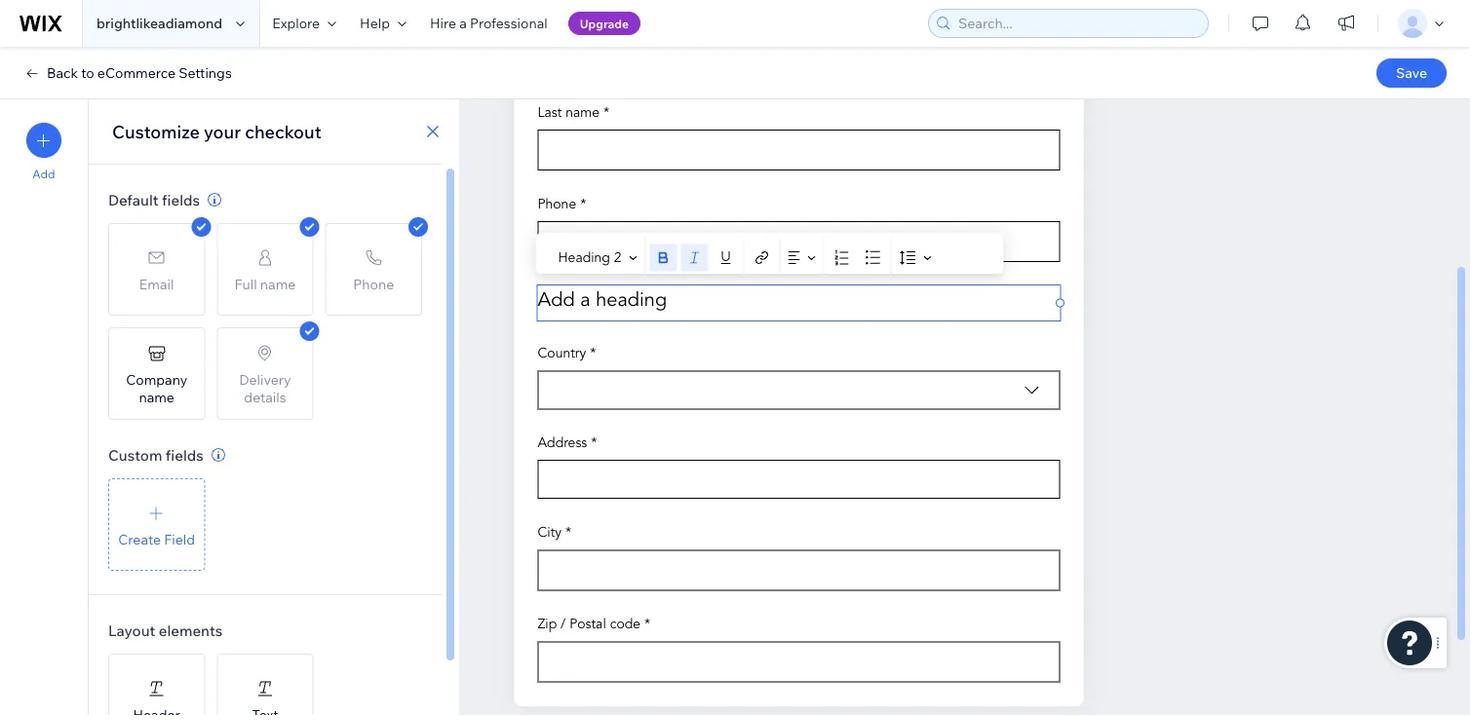 Task type: vqa. For each thing, say whether or not it's contained in the screenshot.
'Cancel' button for 1st Save as Draft button
no



Task type: describe. For each thing, give the bounding box(es) containing it.
a for professional
[[460, 15, 467, 32]]

create field button
[[108, 479, 205, 572]]

add a heading
[[538, 288, 667, 312]]

customize your checkout
[[112, 120, 322, 142]]

back to ecommerce settings
[[47, 64, 232, 81]]

custom fields
[[108, 446, 204, 465]]

to
[[81, 64, 94, 81]]

save button
[[1377, 59, 1447, 88]]

brightlikeadiamond
[[97, 15, 223, 32]]

name
[[139, 389, 175, 406]]

back
[[47, 64, 78, 81]]

add for add
[[33, 167, 55, 181]]

heading
[[596, 288, 667, 312]]

create
[[118, 531, 161, 548]]

company
[[126, 371, 187, 388]]

a for heading
[[581, 288, 591, 312]]

fields for custom fields
[[166, 446, 204, 465]]

help button
[[348, 0, 418, 47]]

field
[[164, 531, 195, 548]]

heading 2
[[558, 250, 622, 266]]

hire a professional
[[430, 15, 548, 32]]

layout elements
[[108, 622, 223, 640]]

upgrade button
[[568, 12, 641, 35]]

help
[[360, 15, 390, 32]]

custom
[[108, 446, 162, 465]]



Task type: locate. For each thing, give the bounding box(es) containing it.
1 vertical spatial a
[[581, 288, 591, 312]]

1 vertical spatial add
[[538, 288, 575, 312]]

heading
[[558, 250, 610, 266]]

0 horizontal spatial a
[[460, 15, 467, 32]]

2
[[614, 250, 622, 266]]

0 horizontal spatial add
[[33, 167, 55, 181]]

hire
[[430, 15, 456, 32]]

elements
[[159, 622, 223, 640]]

fields
[[162, 191, 200, 209], [166, 446, 204, 465]]

0 vertical spatial add
[[33, 167, 55, 181]]

0 vertical spatial a
[[460, 15, 467, 32]]

add for add a heading
[[538, 288, 575, 312]]

1 horizontal spatial a
[[581, 288, 591, 312]]

add
[[33, 167, 55, 181], [538, 288, 575, 312]]

fields right custom
[[166, 446, 204, 465]]

company name
[[126, 371, 187, 406]]

save
[[1396, 64, 1428, 81]]

Search... field
[[953, 10, 1203, 37]]

fields right 'default'
[[162, 191, 200, 209]]

checkout
[[245, 120, 322, 142]]

ecommerce
[[97, 64, 176, 81]]

add button
[[26, 123, 61, 181]]

heading 2 button
[[554, 244, 641, 272]]

add inside button
[[33, 167, 55, 181]]

1 vertical spatial fields
[[166, 446, 204, 465]]

layout
[[108, 622, 155, 640]]

default
[[108, 191, 159, 209]]

your
[[204, 120, 241, 142]]

1 horizontal spatial add
[[538, 288, 575, 312]]

fields for default fields
[[162, 191, 200, 209]]

create field
[[118, 531, 195, 548]]

hire a professional link
[[418, 0, 560, 47]]

a down heading
[[581, 288, 591, 312]]

a
[[460, 15, 467, 32], [581, 288, 591, 312]]

customize
[[112, 120, 200, 142]]

back to ecommerce settings button
[[23, 64, 232, 82]]

a right hire
[[460, 15, 467, 32]]

0 vertical spatial fields
[[162, 191, 200, 209]]

professional
[[470, 15, 548, 32]]

default fields
[[108, 191, 200, 209]]

upgrade
[[580, 16, 629, 31]]

settings
[[179, 64, 232, 81]]

explore
[[272, 15, 320, 32]]



